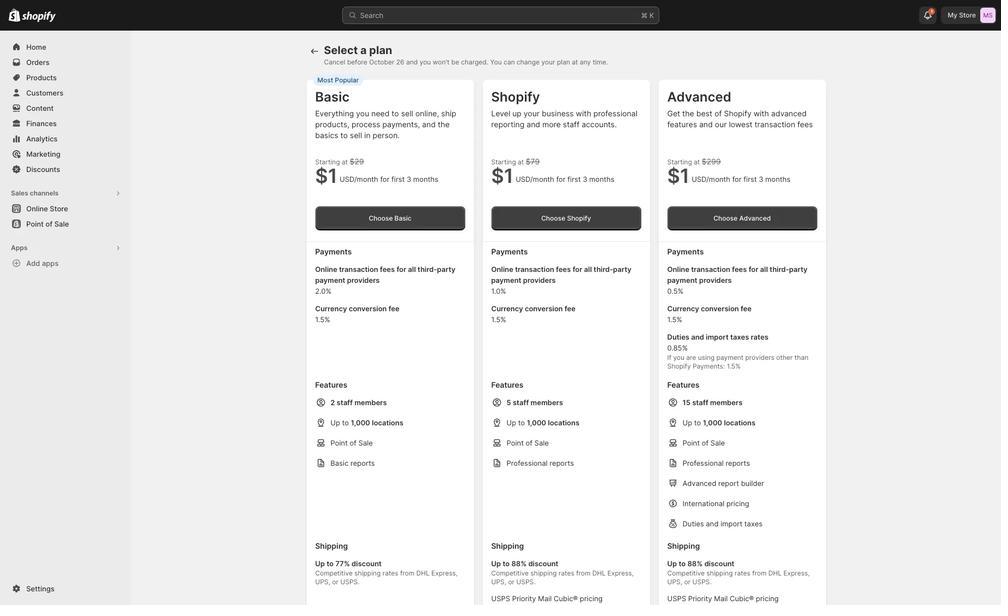 Task type: describe. For each thing, give the bounding box(es) containing it.
1 members from the left
[[355, 399, 387, 407]]

pricing for shopify
[[580, 595, 603, 604]]

starting for advanced
[[668, 158, 692, 166]]

88% for advanced
[[688, 560, 703, 569]]

1 vertical spatial advanced
[[740, 214, 771, 223]]

for inside the "online transaction fees for all third-party payment providers 0.5%"
[[749, 265, 759, 274]]

currency conversion fee 1.5% for advanced
[[668, 305, 752, 324]]

taxes for duties and import taxes
[[745, 520, 763, 529]]

taxes for duties and import taxes rates 0.85% if you are using payment providers other than shopify payments: 1.5%
[[731, 333, 749, 342]]

26
[[396, 58, 404, 66]]

you inside duties and import taxes rates 0.85% if you are using payment providers other than shopify payments: 1.5%
[[673, 354, 685, 362]]

business
[[542, 109, 574, 118]]

fee for advanced
[[741, 305, 752, 313]]

apps button
[[7, 241, 125, 256]]

online transaction fees for all third-party payment providers 2.0%
[[315, 265, 456, 296]]

sale inside button
[[54, 220, 69, 229]]

basics
[[315, 131, 338, 140]]

charged.
[[461, 58, 489, 66]]

0.85%
[[668, 344, 688, 353]]

shipping for shopify
[[491, 542, 524, 551]]

and inside advanced get the best of shopify with advanced features and our lowest transaction fees
[[699, 120, 713, 129]]

up inside up to 77% discount competitive shipping rates from dhl express, ups, or usps.
[[315, 560, 325, 569]]

77%
[[335, 560, 350, 569]]

other
[[777, 354, 793, 362]]

1 vertical spatial plan
[[557, 58, 570, 66]]

discounts link
[[7, 162, 125, 177]]

you inside basic everything you need to sell online, ship products, process payments, and the basics to sell in person.
[[356, 109, 369, 118]]

list containing 2 staff members
[[315, 398, 465, 533]]

usps. inside up to 77% discount competitive shipping rates from dhl express, ups, or usps.
[[340, 579, 360, 587]]

usps. for advanced
[[693, 579, 712, 587]]

at for shopify
[[518, 158, 524, 166]]

usps priority mail cubic® pricing for shopify
[[491, 595, 603, 604]]

if
[[668, 354, 672, 362]]

finances
[[26, 119, 57, 128]]

usd/month for advanced
[[692, 175, 731, 184]]

customers
[[26, 89, 63, 97]]

1.5% inside duties and import taxes rates 0.85% if you are using payment providers other than shopify payments: 1.5%
[[727, 363, 741, 371]]

up
[[513, 109, 522, 118]]

choose for shopify
[[541, 214, 566, 223]]

most popular
[[317, 76, 359, 84]]

finances link
[[7, 116, 125, 131]]

1 1,000 from the left
[[351, 419, 370, 428]]

party for shopify
[[613, 265, 632, 274]]

$79
[[526, 157, 540, 166]]

with inside the shopify level up your business with professional reporting and more staff accounts.
[[576, 109, 592, 118]]

ups, for advanced
[[668, 579, 683, 587]]

of inside advanced get the best of shopify with advanced features and our lowest transaction fees
[[715, 109, 722, 118]]

k
[[650, 11, 654, 20]]

0 horizontal spatial shopify image
[[9, 9, 20, 22]]

shipping for advanced
[[668, 542, 700, 551]]

shopify inside duties and import taxes rates 0.85% if you are using payment providers other than shopify payments: 1.5%
[[668, 363, 691, 371]]

for inside starting at $299 $1 usd/month for first 3 months
[[733, 175, 742, 184]]

apps
[[11, 244, 28, 252]]

marketing
[[26, 150, 60, 159]]

starting for shopify
[[491, 158, 516, 166]]

locations for advanced
[[724, 419, 756, 428]]

level
[[491, 109, 510, 118]]

starting at $79 $1 usd/month for first 3 months
[[491, 157, 615, 188]]

the inside basic everything you need to sell online, ship products, process payments, and the basics to sell in person.
[[438, 120, 450, 129]]

providers for 1.0%
[[523, 276, 556, 285]]

our
[[715, 120, 727, 129]]

choose for advanced
[[714, 214, 738, 223]]

best
[[697, 109, 713, 118]]

sales
[[11, 189, 28, 197]]

providers inside duties and import taxes rates 0.85% if you are using payment providers other than shopify payments: 1.5%
[[746, 354, 775, 362]]

my store
[[948, 11, 976, 19]]

using
[[698, 354, 715, 362]]

priority for advanced
[[688, 595, 712, 604]]

marketing link
[[7, 147, 125, 162]]

and inside the shopify level up your business with professional reporting and more staff accounts.
[[527, 120, 540, 129]]

add apps
[[26, 259, 59, 268]]

payment for 2.0%
[[315, 276, 345, 285]]

discount for shopify
[[529, 560, 559, 569]]

currency conversion fee 1.5% for shopify
[[491, 305, 576, 324]]

88% for shopify
[[512, 560, 527, 569]]

sales channels button
[[7, 186, 125, 201]]

from for shopify
[[576, 570, 591, 578]]

members for shopify
[[531, 399, 563, 407]]

first for shopify
[[568, 175, 581, 184]]

list containing 5 staff members
[[491, 398, 641, 533]]

point of sale link
[[7, 217, 125, 232]]

products link
[[7, 70, 125, 85]]

select
[[324, 44, 358, 57]]

person.
[[373, 131, 400, 140]]

payments for advanced
[[668, 247, 704, 257]]

⌘
[[641, 11, 648, 20]]

party for advanced
[[789, 265, 808, 274]]

my
[[948, 11, 958, 19]]

all for shopify
[[584, 265, 592, 274]]

and inside basic everything you need to sell online, ship products, process payments, and the basics to sell in person.
[[422, 120, 436, 129]]

shopify inside the shopify level up your business with professional reporting and more staff accounts.
[[491, 89, 540, 105]]

usd/month for basic
[[340, 175, 378, 184]]

point for online transaction fees for all third-party payment providers 1.0%
[[507, 439, 524, 448]]

won't
[[433, 58, 450, 66]]

0.5%
[[668, 287, 684, 296]]

professional for advanced
[[683, 459, 724, 468]]

all inside online transaction fees for all third-party payment providers 2.0%
[[408, 265, 416, 274]]

discount for advanced
[[705, 560, 735, 569]]

advanced get the best of shopify with advanced features and our lowest transaction fees
[[668, 89, 813, 129]]

usps for shopify
[[491, 595, 510, 604]]

from inside up to 77% discount competitive shipping rates from dhl express, ups, or usps.
[[400, 570, 415, 578]]

fees inside advanced get the best of shopify with advanced features and our lowest transaction fees
[[798, 120, 813, 129]]

1 up to 1,000 locations from the left
[[331, 419, 404, 428]]

store for online store
[[50, 205, 68, 213]]

rates inside up to 77% discount competitive shipping rates from dhl express, ups, or usps.
[[383, 570, 398, 578]]

express, inside up to 77% discount competitive shipping rates from dhl express, ups, or usps.
[[432, 570, 458, 578]]

orders
[[26, 58, 49, 67]]

express, for advanced
[[784, 570, 810, 578]]

at inside the select a plan cancel before october 26 and you won't be charged. you can change your plan at any time.
[[572, 58, 578, 66]]

professional
[[594, 109, 638, 118]]

months for basic
[[413, 175, 439, 184]]

1.0%
[[491, 287, 506, 296]]

basic everything you need to sell online, ship products, process payments, and the basics to sell in person.
[[315, 89, 456, 140]]

0 horizontal spatial plan
[[369, 44, 392, 57]]

usps. for shopify
[[517, 579, 536, 587]]

online store link
[[7, 201, 125, 217]]

payments:
[[693, 363, 725, 371]]

or for shopify
[[508, 579, 515, 587]]

$1 for shopify
[[491, 164, 514, 188]]

point of sale button
[[0, 217, 131, 232]]

or for advanced
[[684, 579, 691, 587]]

basic for basic everything you need to sell online, ship products, process payments, and the basics to sell in person.
[[315, 89, 350, 105]]

products
[[26, 73, 57, 82]]

most
[[317, 76, 333, 84]]

search
[[360, 11, 384, 20]]

currency for shopify
[[491, 305, 523, 313]]

in
[[364, 131, 371, 140]]

of for online transaction fees for all third-party payment providers 0.5%
[[702, 439, 709, 448]]

analytics link
[[7, 131, 125, 147]]

accounts.
[[582, 120, 617, 129]]

2 staff members
[[331, 399, 387, 407]]

transaction for online transaction fees for all third-party payment providers 2.0%
[[339, 265, 378, 274]]

home link
[[7, 39, 125, 55]]

transaction for online transaction fees for all third-party payment providers 1.0%
[[515, 265, 554, 274]]

import for duties and import taxes rates 0.85% if you are using payment providers other than shopify payments: 1.5%
[[706, 333, 729, 342]]

for inside starting at $79 $1 usd/month for first 3 months
[[556, 175, 566, 184]]

you inside the select a plan cancel before october 26 and you won't be charged. you can change your plan at any time.
[[420, 58, 431, 66]]

need
[[371, 109, 390, 118]]

at for basic
[[342, 158, 348, 166]]

popular
[[335, 76, 359, 84]]

shipping inside up to 77% discount competitive shipping rates from dhl express, ups, or usps.
[[355, 570, 381, 578]]

dhl inside up to 77% discount competitive shipping rates from dhl express, ups, or usps.
[[416, 570, 430, 578]]

shopify down starting at $79 $1 usd/month for first 3 months
[[567, 214, 591, 223]]

and inside duties and import taxes rates 0.85% if you are using payment providers other than shopify payments: 1.5%
[[691, 333, 704, 342]]

3 for advanced
[[759, 175, 764, 184]]

basic reports
[[331, 459, 375, 468]]

1 horizontal spatial sell
[[401, 109, 413, 118]]

any
[[580, 58, 591, 66]]

reports for shopify
[[550, 459, 574, 468]]

for inside online transaction fees for all third-party payment providers 1.0%
[[573, 265, 583, 274]]

fee for shopify
[[565, 305, 576, 313]]

15 staff members
[[683, 399, 743, 407]]

list containing 15 staff members
[[668, 398, 817, 533]]

choose shopify link
[[491, 207, 641, 231]]

2.0%
[[315, 287, 332, 296]]

staff inside the shopify level up your business with professional reporting and more staff accounts.
[[563, 120, 580, 129]]

1,000 for shopify
[[527, 419, 546, 428]]

duties and import taxes rates 0.85% if you are using payment providers other than shopify payments: 1.5%
[[668, 333, 809, 371]]

ship
[[441, 109, 456, 118]]

first for advanced
[[744, 175, 757, 184]]

features
[[668, 120, 697, 129]]

5
[[507, 399, 511, 407]]

online for online store
[[26, 205, 48, 213]]

before
[[347, 58, 367, 66]]

up to 77% discount competitive shipping rates from dhl express, ups, or usps.
[[315, 560, 458, 587]]

1 vertical spatial sell
[[350, 131, 362, 140]]

time.
[[593, 58, 608, 66]]

1 horizontal spatial pricing
[[727, 500, 750, 509]]

competitive for advanced
[[668, 570, 705, 578]]

basic inside "choose basic" link
[[395, 214, 412, 223]]

everything
[[315, 109, 354, 118]]

reporting
[[491, 120, 525, 129]]

duties for duties and import taxes
[[683, 520, 704, 529]]

1 conversion from the left
[[349, 305, 387, 313]]

content
[[26, 104, 54, 113]]

and down international pricing
[[706, 520, 719, 529]]

are
[[687, 354, 696, 362]]

discounts
[[26, 165, 60, 174]]

up to 88% discount competitive shipping rates from dhl express, ups, or usps. for shopify
[[491, 560, 634, 587]]

mail for shopify
[[538, 595, 552, 604]]

rates inside duties and import taxes rates 0.85% if you are using payment providers other than shopify payments: 1.5%
[[751, 333, 769, 342]]

basic for basic reports
[[331, 459, 349, 468]]

to inside up to 77% discount competitive shipping rates from dhl express, ups, or usps.
[[327, 560, 334, 569]]



Task type: locate. For each thing, give the bounding box(es) containing it.
0 vertical spatial your
[[542, 58, 555, 66]]

point of sale for online transaction fees for all third-party payment providers 1.0%
[[507, 439, 549, 448]]

2 starting from the left
[[491, 158, 516, 166]]

0 vertical spatial import
[[706, 333, 729, 342]]

of inside point of sale link
[[46, 220, 52, 229]]

staff for online transaction fees for all third-party payment providers 2.0%
[[337, 399, 353, 407]]

1 up to 88% discount competitive shipping rates from dhl express, ups, or usps. from the left
[[491, 560, 634, 587]]

1 currency conversion fee 1.5% from the left
[[315, 305, 400, 324]]

providers inside online transaction fees for all third-party payment providers 2.0%
[[347, 276, 380, 285]]

payment up 0.5%
[[668, 276, 698, 285]]

members right 2
[[355, 399, 387, 407]]

usd/month down $79
[[516, 175, 554, 184]]

first inside starting at $299 $1 usd/month for first 3 months
[[744, 175, 757, 184]]

choose advanced link
[[668, 207, 817, 231]]

content link
[[7, 101, 125, 116]]

1 horizontal spatial plan
[[557, 58, 570, 66]]

3 features from the left
[[668, 381, 700, 390]]

1 professional from the left
[[507, 459, 548, 468]]

professional reports for advanced
[[683, 459, 750, 468]]

2 horizontal spatial pricing
[[756, 595, 779, 604]]

3 for shopify
[[583, 175, 587, 184]]

and
[[406, 58, 418, 66], [422, 120, 436, 129], [527, 120, 540, 129], [699, 120, 713, 129], [691, 333, 704, 342], [706, 520, 719, 529]]

your right "up"
[[524, 109, 540, 118]]

advanced report builder
[[683, 480, 764, 488]]

starting at $299 $1 usd/month for first 3 months
[[668, 157, 791, 188]]

1,000
[[351, 419, 370, 428], [527, 419, 546, 428], [703, 419, 722, 428]]

1 features from the left
[[315, 381, 348, 390]]

0 horizontal spatial ups,
[[315, 579, 330, 587]]

usps for advanced
[[668, 595, 686, 604]]

dhl for advanced
[[769, 570, 782, 578]]

1 3 from the left
[[407, 175, 411, 184]]

sell left in
[[350, 131, 362, 140]]

settings link
[[7, 582, 125, 597]]

3 conversion from the left
[[701, 305, 739, 313]]

more
[[543, 120, 561, 129]]

3 express, from the left
[[784, 570, 810, 578]]

shopify down if
[[668, 363, 691, 371]]

0 horizontal spatial from
[[400, 570, 415, 578]]

you
[[420, 58, 431, 66], [356, 109, 369, 118], [673, 354, 685, 362]]

1 horizontal spatial up to 88% discount competitive shipping rates from dhl express, ups, or usps.
[[668, 560, 810, 587]]

2 horizontal spatial currency conversion fee 1.5%
[[668, 305, 752, 324]]

import down international pricing
[[721, 520, 743, 529]]

online for online transaction fees for all third-party payment providers 2.0%
[[315, 265, 337, 274]]

months inside starting at $79 $1 usd/month for first 3 months
[[589, 175, 615, 184]]

1 horizontal spatial or
[[508, 579, 515, 587]]

3 fee from the left
[[741, 305, 752, 313]]

at inside starting at $79 $1 usd/month for first 3 months
[[518, 158, 524, 166]]

2 horizontal spatial reports
[[726, 459, 750, 468]]

currency conversion fee 1.5% down 0.5%
[[668, 305, 752, 324]]

payment for 0.5%
[[668, 276, 698, 285]]

than
[[795, 354, 809, 362]]

2 3 from the left
[[583, 175, 587, 184]]

competitive for shopify
[[491, 570, 529, 578]]

3 payments from the left
[[668, 247, 704, 257]]

usd/month inside starting at $79 $1 usd/month for first 3 months
[[516, 175, 554, 184]]

1 usd/month from the left
[[340, 175, 378, 184]]

point of sale down online store
[[26, 220, 69, 229]]

currency down 2.0%
[[315, 305, 347, 313]]

1 vertical spatial store
[[50, 205, 68, 213]]

3 starting from the left
[[668, 158, 692, 166]]

2 up to 88% discount competitive shipping rates from dhl express, ups, or usps. from the left
[[668, 560, 810, 587]]

0 vertical spatial taxes
[[731, 333, 749, 342]]

0 horizontal spatial conversion
[[349, 305, 387, 313]]

payments up '1.0%'
[[491, 247, 528, 257]]

1 choose from the left
[[369, 214, 393, 223]]

duties
[[668, 333, 690, 342], [683, 520, 704, 529]]

third- inside online transaction fees for all third-party payment providers 1.0%
[[594, 265, 613, 274]]

first for basic
[[392, 175, 405, 184]]

features
[[315, 381, 348, 390], [491, 381, 524, 390], [668, 381, 700, 390]]

choose down 'starting at $29 $1 usd/month for first 3 months'
[[369, 214, 393, 223]]

3 currency conversion fee 1.5% from the left
[[668, 305, 752, 324]]

conversion down online transaction fees for all third-party payment providers 2.0%
[[349, 305, 387, 313]]

online,
[[416, 109, 439, 118]]

3 competitive from the left
[[668, 570, 705, 578]]

usd/month inside 'starting at $29 $1 usd/month for first 3 months'
[[340, 175, 378, 184]]

3 discount from the left
[[705, 560, 735, 569]]

payment up '1.0%'
[[491, 276, 522, 285]]

1 vertical spatial your
[[524, 109, 540, 118]]

first up the 'choose advanced'
[[744, 175, 757, 184]]

2 $1 from the left
[[491, 164, 514, 188]]

fee down the "online transaction fees for all third-party payment providers 0.5%"
[[741, 305, 752, 313]]

rates
[[751, 333, 769, 342], [383, 570, 398, 578], [559, 570, 575, 578], [735, 570, 751, 578]]

5 staff members
[[507, 399, 563, 407]]

2 members from the left
[[531, 399, 563, 407]]

usps priority mail cubic® pricing for advanced
[[668, 595, 779, 604]]

payments up 0.5%
[[668, 247, 704, 257]]

first up choose shopify on the right
[[568, 175, 581, 184]]

3 shipping from the left
[[707, 570, 733, 578]]

choose for basic
[[369, 214, 393, 223]]

1 horizontal spatial $1
[[491, 164, 514, 188]]

1 shipping from the left
[[355, 570, 381, 578]]

report
[[719, 480, 739, 488]]

0 horizontal spatial $1
[[315, 164, 338, 188]]

sale for online transaction fees for all third-party payment providers 2.0%
[[359, 439, 373, 448]]

staff
[[563, 120, 580, 129], [337, 399, 353, 407], [513, 399, 529, 407], [693, 399, 709, 407]]

2 mail from the left
[[714, 595, 728, 604]]

advanced inside advanced get the best of shopify with advanced features and our lowest transaction fees
[[668, 89, 732, 105]]

up to 1,000 locations down 2 staff members
[[331, 419, 404, 428]]

2 horizontal spatial conversion
[[701, 305, 739, 313]]

sale for online transaction fees for all third-party payment providers 1.0%
[[535, 439, 549, 448]]

3 3 from the left
[[759, 175, 764, 184]]

locations down 2 staff members
[[372, 419, 404, 428]]

1 horizontal spatial usps
[[668, 595, 686, 604]]

advanced down starting at $299 $1 usd/month for first 3 months
[[740, 214, 771, 223]]

at inside starting at $299 $1 usd/month for first 3 months
[[694, 158, 700, 166]]

3 inside starting at $79 $1 usd/month for first 3 months
[[583, 175, 587, 184]]

1 starting from the left
[[315, 158, 340, 166]]

builder
[[741, 480, 764, 488]]

3 usd/month from the left
[[692, 175, 731, 184]]

priority
[[512, 595, 536, 604], [688, 595, 712, 604]]

2 professional reports from the left
[[683, 459, 750, 468]]

3 ups, from the left
[[668, 579, 683, 587]]

import for duties and import taxes
[[721, 520, 743, 529]]

0 vertical spatial plan
[[369, 44, 392, 57]]

online transaction fees for all third-party payment providers 1.0%
[[491, 265, 632, 296]]

2 conversion from the left
[[525, 305, 563, 313]]

starting at $29 $1 usd/month for first 3 months
[[315, 157, 439, 188]]

2 horizontal spatial months
[[766, 175, 791, 184]]

sale down 15 staff members
[[711, 439, 725, 448]]

1 $1 from the left
[[315, 164, 338, 188]]

point for online transaction fees for all third-party payment providers 0.5%
[[683, 439, 700, 448]]

0 horizontal spatial mail
[[538, 595, 552, 604]]

a
[[360, 44, 367, 57]]

from for advanced
[[753, 570, 767, 578]]

1 88% from the left
[[512, 560, 527, 569]]

and down online,
[[422, 120, 436, 129]]

staff for online transaction fees for all third-party payment providers 1.0%
[[513, 399, 529, 407]]

1 horizontal spatial shopify image
[[22, 11, 56, 22]]

0 horizontal spatial competitive
[[315, 570, 353, 578]]

fees for online transaction fees for all third-party payment providers 0.5%
[[732, 265, 747, 274]]

3 up choose shopify on the right
[[583, 175, 587, 184]]

basic inside list
[[331, 459, 349, 468]]

you right if
[[673, 354, 685, 362]]

2 with from the left
[[754, 109, 769, 118]]

online for online transaction fees for all third-party payment providers 0.5%
[[668, 265, 690, 274]]

members right 5
[[531, 399, 563, 407]]

15
[[683, 399, 691, 407]]

0 horizontal spatial store
[[50, 205, 68, 213]]

3 dhl from the left
[[769, 570, 782, 578]]

fees down "choose basic" link
[[380, 265, 395, 274]]

2 1,000 from the left
[[527, 419, 546, 428]]

members right 15
[[710, 399, 743, 407]]

at left $29
[[342, 158, 348, 166]]

the inside advanced get the best of shopify with advanced features and our lowest transaction fees
[[683, 109, 694, 118]]

taxes inside duties and import taxes rates 0.85% if you are using payment providers other than shopify payments: 1.5%
[[731, 333, 749, 342]]

express,
[[432, 570, 458, 578], [608, 570, 634, 578], [784, 570, 810, 578]]

2 horizontal spatial shipping
[[668, 542, 700, 551]]

of down 5 staff members
[[526, 439, 533, 448]]

2 horizontal spatial up to 1,000 locations
[[683, 419, 756, 428]]

choose advanced
[[714, 214, 771, 223]]

0 horizontal spatial shipping
[[315, 542, 348, 551]]

1 horizontal spatial express,
[[608, 570, 634, 578]]

transaction inside the "online transaction fees for all third-party payment providers 0.5%"
[[691, 265, 731, 274]]

1.5% for online transaction fees for all third-party payment providers 0.5%
[[668, 316, 682, 324]]

party inside online transaction fees for all third-party payment providers 1.0%
[[613, 265, 632, 274]]

can
[[504, 58, 515, 66]]

1 competitive from the left
[[315, 570, 353, 578]]

2 priority from the left
[[688, 595, 712, 604]]

at left 'any'
[[572, 58, 578, 66]]

1 months from the left
[[413, 175, 439, 184]]

3 currency from the left
[[668, 305, 699, 313]]

3 or from the left
[[684, 579, 691, 587]]

choose shopify
[[541, 214, 591, 223]]

2 from from the left
[[576, 570, 591, 578]]

2 reports from the left
[[550, 459, 574, 468]]

advanced for advanced get the best of shopify with advanced features and our lowest transaction fees
[[668, 89, 732, 105]]

shipping for shopify
[[531, 570, 557, 578]]

discount inside up to 77% discount competitive shipping rates from dhl express, ups, or usps.
[[352, 560, 382, 569]]

up to 1,000 locations down 5 staff members
[[507, 419, 580, 428]]

for down choose advanced link
[[749, 265, 759, 274]]

2 ups, from the left
[[491, 579, 506, 587]]

third- inside the "online transaction fees for all third-party payment providers 0.5%"
[[770, 265, 789, 274]]

features for shopify
[[491, 381, 524, 390]]

1 vertical spatial duties
[[683, 520, 704, 529]]

0 horizontal spatial locations
[[372, 419, 404, 428]]

3 third- from the left
[[770, 265, 789, 274]]

2 horizontal spatial or
[[684, 579, 691, 587]]

fees inside online transaction fees for all third-party payment providers 1.0%
[[556, 265, 571, 274]]

point of sale inside button
[[26, 220, 69, 229]]

settings
[[26, 585, 55, 594]]

1.5% down '1.0%'
[[491, 316, 506, 324]]

1 horizontal spatial your
[[542, 58, 555, 66]]

2 shipping from the left
[[491, 542, 524, 551]]

0 vertical spatial sell
[[401, 109, 413, 118]]

1 horizontal spatial the
[[683, 109, 694, 118]]

1 party from the left
[[437, 265, 456, 274]]

3 1,000 from the left
[[703, 419, 722, 428]]

2 third- from the left
[[594, 265, 613, 274]]

party
[[437, 265, 456, 274], [613, 265, 632, 274], [789, 265, 808, 274]]

months up the 'choose advanced'
[[766, 175, 791, 184]]

of for online transaction fees for all third-party payment providers 1.0%
[[526, 439, 533, 448]]

and left more
[[527, 120, 540, 129]]

features up 2
[[315, 381, 348, 390]]

for inside online transaction fees for all third-party payment providers 2.0%
[[397, 265, 406, 274]]

1 payments from the left
[[315, 247, 352, 257]]

1 reports from the left
[[351, 459, 375, 468]]

shopify up "up"
[[491, 89, 540, 105]]

professional for shopify
[[507, 459, 548, 468]]

sale up basic reports
[[359, 439, 373, 448]]

2 features from the left
[[491, 381, 524, 390]]

of down 15 staff members
[[702, 439, 709, 448]]

at
[[572, 58, 578, 66], [342, 158, 348, 166], [518, 158, 524, 166], [694, 158, 700, 166]]

0 horizontal spatial up to 1,000 locations
[[331, 419, 404, 428]]

months inside 'starting at $29 $1 usd/month for first 3 months'
[[413, 175, 439, 184]]

you left won't at the left
[[420, 58, 431, 66]]

up to 1,000 locations for shopify
[[507, 419, 580, 428]]

staff right 15
[[693, 399, 709, 407]]

3 inside starting at $299 $1 usd/month for first 3 months
[[759, 175, 764, 184]]

with
[[576, 109, 592, 118], [754, 109, 769, 118]]

for
[[380, 175, 390, 184], [556, 175, 566, 184], [733, 175, 742, 184], [397, 265, 406, 274], [573, 265, 583, 274], [749, 265, 759, 274]]

usd/month down $29
[[340, 175, 378, 184]]

0 horizontal spatial express,
[[432, 570, 458, 578]]

2 horizontal spatial party
[[789, 265, 808, 274]]

online inside online transaction fees for all third-party payment providers 2.0%
[[315, 265, 337, 274]]

0 horizontal spatial 88%
[[512, 560, 527, 569]]

starting inside starting at $299 $1 usd/month for first 3 months
[[668, 158, 692, 166]]

payment inside online transaction fees for all third-party payment providers 2.0%
[[315, 276, 345, 285]]

0 horizontal spatial first
[[392, 175, 405, 184]]

choose basic
[[369, 214, 412, 223]]

0 horizontal spatial the
[[438, 120, 450, 129]]

fees for online transaction fees for all third-party payment providers 1.0%
[[556, 265, 571, 274]]

up to 88% discount competitive shipping rates from dhl express, ups, or usps. for advanced
[[668, 560, 810, 587]]

third- for shopify
[[594, 265, 613, 274]]

2 locations from the left
[[548, 419, 580, 428]]

sale down online store button
[[54, 220, 69, 229]]

providers for 2.0%
[[347, 276, 380, 285]]

store inside button
[[50, 205, 68, 213]]

of
[[715, 109, 722, 118], [46, 220, 52, 229], [350, 439, 357, 448], [526, 439, 533, 448], [702, 439, 709, 448]]

2 horizontal spatial all
[[760, 265, 768, 274]]

2 usps priority mail cubic® pricing from the left
[[668, 595, 779, 604]]

payment for 1.0%
[[491, 276, 522, 285]]

3 from from the left
[[753, 570, 767, 578]]

fees for online transaction fees for all third-party payment providers 2.0%
[[380, 265, 395, 274]]

of up our
[[715, 109, 722, 118]]

1 express, from the left
[[432, 570, 458, 578]]

2 horizontal spatial 1,000
[[703, 419, 722, 428]]

2 currency from the left
[[491, 305, 523, 313]]

2 horizontal spatial third-
[[770, 265, 789, 274]]

sales channels
[[11, 189, 59, 197]]

third- for advanced
[[770, 265, 789, 274]]

october
[[369, 58, 395, 66]]

2 up to 1,000 locations from the left
[[507, 419, 580, 428]]

usd/month inside starting at $299 $1 usd/month for first 3 months
[[692, 175, 731, 184]]

staff down business
[[563, 120, 580, 129]]

point of sale down 5 staff members
[[507, 439, 549, 448]]

3 $1 from the left
[[668, 164, 690, 188]]

currency conversion fee 1.5% down '1.0%'
[[491, 305, 576, 324]]

transaction inside online transaction fees for all third-party payment providers 1.0%
[[515, 265, 554, 274]]

payment inside duties and import taxes rates 0.85% if you are using payment providers other than shopify payments: 1.5%
[[717, 354, 744, 362]]

transaction inside online transaction fees for all third-party payment providers 2.0%
[[339, 265, 378, 274]]

fees down choose advanced link
[[732, 265, 747, 274]]

1 discount from the left
[[352, 560, 382, 569]]

analytics
[[26, 135, 58, 143]]

1 horizontal spatial third-
[[594, 265, 613, 274]]

3 up to 1,000 locations from the left
[[683, 419, 756, 428]]

1 vertical spatial taxes
[[745, 520, 763, 529]]

0 horizontal spatial discount
[[352, 560, 382, 569]]

0 horizontal spatial features
[[315, 381, 348, 390]]

online transaction fees for all third-party payment providers 0.5%
[[668, 265, 808, 296]]

advanced up international
[[683, 480, 717, 488]]

point of sale up basic reports
[[331, 439, 373, 448]]

fee down online transaction fees for all third-party payment providers 1.0% at the top
[[565, 305, 576, 313]]

2 88% from the left
[[688, 560, 703, 569]]

duties inside duties and import taxes rates 0.85% if you are using payment providers other than shopify payments: 1.5%
[[668, 333, 690, 342]]

2 horizontal spatial members
[[710, 399, 743, 407]]

select a plan cancel before october 26 and you won't be charged. you can change your plan at any time.
[[324, 44, 608, 66]]

payments for shopify
[[491, 247, 528, 257]]

party inside the "online transaction fees for all third-party payment providers 0.5%"
[[789, 265, 808, 274]]

online store
[[26, 205, 68, 213]]

months up choose shopify on the right
[[589, 175, 615, 184]]

2 usps from the left
[[668, 595, 686, 604]]

2 horizontal spatial from
[[753, 570, 767, 578]]

my store image
[[981, 8, 996, 23]]

3 months from the left
[[766, 175, 791, 184]]

months
[[413, 175, 439, 184], [589, 175, 615, 184], [766, 175, 791, 184]]

1 first from the left
[[392, 175, 405, 184]]

first inside 'starting at $29 $1 usd/month for first 3 months'
[[392, 175, 405, 184]]

1,000 down 15 staff members
[[703, 419, 722, 428]]

staff right 5
[[513, 399, 529, 407]]

ups, inside up to 77% discount competitive shipping rates from dhl express, ups, or usps.
[[315, 579, 330, 587]]

payments,
[[383, 120, 420, 129]]

1 usps. from the left
[[340, 579, 360, 587]]

and up are
[[691, 333, 704, 342]]

starting inside starting at $79 $1 usd/month for first 3 months
[[491, 158, 516, 166]]

0 horizontal spatial choose
[[369, 214, 393, 223]]

0 horizontal spatial fee
[[389, 305, 400, 313]]

1 currency from the left
[[315, 305, 347, 313]]

starting
[[315, 158, 340, 166], [491, 158, 516, 166], [668, 158, 692, 166]]

cubic® for shopify
[[554, 595, 578, 604]]

1.5% down 0.5%
[[668, 316, 682, 324]]

1 usps priority mail cubic® pricing from the left
[[491, 595, 603, 604]]

payment inside the "online transaction fees for all third-party payment providers 0.5%"
[[668, 276, 698, 285]]

taxes
[[731, 333, 749, 342], [745, 520, 763, 529]]

shopify image
[[9, 9, 20, 22], [22, 11, 56, 22]]

fees inside the "online transaction fees for all third-party payment providers 0.5%"
[[732, 265, 747, 274]]

competitive
[[315, 570, 353, 578], [491, 570, 529, 578], [668, 570, 705, 578]]

process
[[352, 120, 380, 129]]

payments
[[315, 247, 352, 257], [491, 247, 528, 257], [668, 247, 704, 257]]

1 vertical spatial you
[[356, 109, 369, 118]]

or inside up to 77% discount competitive shipping rates from dhl express, ups, or usps.
[[332, 579, 339, 587]]

providers inside online transaction fees for all third-party payment providers 1.0%
[[523, 276, 556, 285]]

0 horizontal spatial all
[[408, 265, 416, 274]]

point inside point of sale link
[[26, 220, 44, 229]]

1 horizontal spatial competitive
[[491, 570, 529, 578]]

at for advanced
[[694, 158, 700, 166]]

the down ship
[[438, 120, 450, 129]]

for inside 'starting at $29 $1 usd/month for first 3 months'
[[380, 175, 390, 184]]

fees inside online transaction fees for all third-party payment providers 2.0%
[[380, 265, 395, 274]]

1 horizontal spatial members
[[531, 399, 563, 407]]

$1 inside 'starting at $29 $1 usd/month for first 3 months'
[[315, 164, 338, 188]]

home
[[26, 43, 46, 51]]

first up choose basic
[[392, 175, 405, 184]]

2 dhl from the left
[[593, 570, 606, 578]]

starting left $79
[[491, 158, 516, 166]]

duties and import taxes
[[683, 520, 763, 529]]

first inside starting at $79 $1 usd/month for first 3 months
[[568, 175, 581, 184]]

first
[[392, 175, 405, 184], [568, 175, 581, 184], [744, 175, 757, 184]]

providers
[[347, 276, 380, 285], [523, 276, 556, 285], [699, 276, 732, 285], [746, 354, 775, 362]]

1 locations from the left
[[372, 419, 404, 428]]

$1 for basic
[[315, 164, 338, 188]]

shopify level up your business with professional reporting and more staff accounts.
[[491, 89, 638, 129]]

months up "choose basic" link
[[413, 175, 439, 184]]

for up choose shopify on the right
[[556, 175, 566, 184]]

2 horizontal spatial usd/month
[[692, 175, 731, 184]]

1.5% for online transaction fees for all third-party payment providers 2.0%
[[315, 316, 330, 324]]

2 vertical spatial you
[[673, 354, 685, 362]]

the up features
[[683, 109, 694, 118]]

months inside starting at $299 $1 usd/month for first 3 months
[[766, 175, 791, 184]]

1 horizontal spatial professional reports
[[683, 459, 750, 468]]

2 currency conversion fee 1.5% from the left
[[491, 305, 576, 324]]

usd/month
[[340, 175, 378, 184], [516, 175, 554, 184], [692, 175, 731, 184]]

months for advanced
[[766, 175, 791, 184]]

0 horizontal spatial up to 88% discount competitive shipping rates from dhl express, ups, or usps.
[[491, 560, 634, 587]]

2 choose from the left
[[541, 214, 566, 223]]

currency for advanced
[[668, 305, 699, 313]]

usd/month for shopify
[[516, 175, 554, 184]]

3 usps. from the left
[[693, 579, 712, 587]]

1 usps from the left
[[491, 595, 510, 604]]

online inside online transaction fees for all third-party payment providers 1.0%
[[491, 265, 514, 274]]

2 months from the left
[[589, 175, 615, 184]]

shopify up lowest
[[724, 109, 752, 118]]

1 horizontal spatial months
[[589, 175, 615, 184]]

dhl for shopify
[[593, 570, 606, 578]]

1 horizontal spatial professional
[[683, 459, 724, 468]]

providers for 0.5%
[[699, 276, 732, 285]]

professional reports for shopify
[[507, 459, 574, 468]]

0 horizontal spatial priority
[[512, 595, 536, 604]]

1 all from the left
[[408, 265, 416, 274]]

1 or from the left
[[332, 579, 339, 587]]

1 horizontal spatial features
[[491, 381, 524, 390]]

1 cubic® from the left
[[554, 595, 578, 604]]

online inside the "online transaction fees for all third-party payment providers 0.5%"
[[668, 265, 690, 274]]

2 horizontal spatial you
[[673, 354, 685, 362]]

payment up payments:
[[717, 354, 744, 362]]

all inside online transaction fees for all third-party payment providers 1.0%
[[584, 265, 592, 274]]

$299
[[702, 157, 721, 166]]

online up 2.0%
[[315, 265, 337, 274]]

providers inside the "online transaction fees for all third-party payment providers 0.5%"
[[699, 276, 732, 285]]

1 horizontal spatial usps priority mail cubic® pricing
[[668, 595, 779, 604]]

1 dhl from the left
[[416, 570, 430, 578]]

list
[[315, 264, 465, 371], [491, 264, 641, 371], [668, 264, 817, 371], [315, 398, 465, 533], [491, 398, 641, 533], [668, 398, 817, 533], [491, 559, 641, 606], [668, 559, 817, 606]]

3
[[407, 175, 411, 184], [583, 175, 587, 184], [759, 175, 764, 184]]

conversion for advanced
[[701, 305, 739, 313]]

for up the 'choose advanced'
[[733, 175, 742, 184]]

your inside the shopify level up your business with professional reporting and more staff accounts.
[[524, 109, 540, 118]]

0 horizontal spatial party
[[437, 265, 456, 274]]

international
[[683, 500, 725, 509]]

all inside the "online transaction fees for all third-party payment providers 0.5%"
[[760, 265, 768, 274]]

with left advanced
[[754, 109, 769, 118]]

third- inside online transaction fees for all third-party payment providers 2.0%
[[418, 265, 437, 274]]

1 horizontal spatial currency conversion fee 1.5%
[[491, 305, 576, 324]]

customers link
[[7, 85, 125, 101]]

up to 1,000 locations for advanced
[[683, 419, 756, 428]]

88%
[[512, 560, 527, 569], [688, 560, 703, 569]]

online down sales channels
[[26, 205, 48, 213]]

pricing for advanced
[[756, 595, 779, 604]]

0 horizontal spatial usd/month
[[340, 175, 378, 184]]

1 horizontal spatial choose
[[541, 214, 566, 223]]

reports for advanced
[[726, 459, 750, 468]]

advanced
[[771, 109, 807, 118]]

online
[[26, 205, 48, 213], [315, 265, 337, 274], [491, 265, 514, 274], [668, 265, 690, 274]]

payment
[[315, 276, 345, 285], [491, 276, 522, 285], [668, 276, 698, 285], [717, 354, 744, 362]]

2 or from the left
[[508, 579, 515, 587]]

2 usd/month from the left
[[516, 175, 554, 184]]

advanced up best
[[668, 89, 732, 105]]

3 inside 'starting at $29 $1 usd/month for first 3 months'
[[407, 175, 411, 184]]

competitive inside up to 77% discount competitive shipping rates from dhl express, ups, or usps.
[[315, 570, 353, 578]]

and inside the select a plan cancel before october 26 and you won't be charged. you can change your plan at any time.
[[406, 58, 418, 66]]

conversion down online transaction fees for all third-party payment providers 1.0% at the top
[[525, 305, 563, 313]]

2 horizontal spatial competitive
[[668, 570, 705, 578]]

or
[[332, 579, 339, 587], [508, 579, 515, 587], [684, 579, 691, 587]]

and down best
[[699, 120, 713, 129]]

3 locations from the left
[[724, 419, 756, 428]]

2 all from the left
[[584, 265, 592, 274]]

sale for online transaction fees for all third-party payment providers 0.5%
[[711, 439, 725, 448]]

cubic®
[[554, 595, 578, 604], [730, 595, 754, 604]]

transaction inside advanced get the best of shopify with advanced features and our lowest transaction fees
[[755, 120, 796, 129]]

0 horizontal spatial usps.
[[340, 579, 360, 587]]

0 horizontal spatial professional
[[507, 459, 548, 468]]

up to 1,000 locations
[[331, 419, 404, 428], [507, 419, 580, 428], [683, 419, 756, 428]]

1 third- from the left
[[418, 265, 437, 274]]

1.5% down 2.0%
[[315, 316, 330, 324]]

payment up 2.0%
[[315, 276, 345, 285]]

to
[[392, 109, 399, 118], [341, 131, 348, 140], [342, 419, 349, 428], [518, 419, 525, 428], [694, 419, 701, 428], [327, 560, 334, 569], [503, 560, 510, 569], [679, 560, 686, 569]]

online inside button
[[26, 205, 48, 213]]

0 horizontal spatial payments
[[315, 247, 352, 257]]

you up process at the top left of the page
[[356, 109, 369, 118]]

channels
[[30, 189, 59, 197]]

0 horizontal spatial 1,000
[[351, 419, 370, 428]]

$1 left $29
[[315, 164, 338, 188]]

advanced for advanced report builder
[[683, 480, 717, 488]]

2 horizontal spatial starting
[[668, 158, 692, 166]]

0 horizontal spatial usps priority mail cubic® pricing
[[491, 595, 603, 604]]

staff for online transaction fees for all third-party payment providers 0.5%
[[693, 399, 709, 407]]

duties down international
[[683, 520, 704, 529]]

get
[[668, 109, 680, 118]]

store up point of sale button
[[50, 205, 68, 213]]

currency
[[315, 305, 347, 313], [491, 305, 523, 313], [668, 305, 699, 313]]

of up basic reports
[[350, 439, 357, 448]]

0 vertical spatial the
[[683, 109, 694, 118]]

with inside advanced get the best of shopify with advanced features and our lowest transaction fees
[[754, 109, 769, 118]]

party inside online transaction fees for all third-party payment providers 2.0%
[[437, 265, 456, 274]]

1 horizontal spatial fee
[[565, 305, 576, 313]]

1 horizontal spatial you
[[420, 58, 431, 66]]

members for advanced
[[710, 399, 743, 407]]

2 usps. from the left
[[517, 579, 536, 587]]

priority for shopify
[[512, 595, 536, 604]]

online up 0.5%
[[668, 265, 690, 274]]

with up accounts.
[[576, 109, 592, 118]]

store right my
[[959, 11, 976, 19]]

mail for advanced
[[714, 595, 728, 604]]

1 shipping from the left
[[315, 542, 348, 551]]

duties for duties and import taxes rates 0.85% if you are using payment providers other than shopify payments: 1.5%
[[668, 333, 690, 342]]

1 horizontal spatial payments
[[491, 247, 528, 257]]

3 shipping from the left
[[668, 542, 700, 551]]

2 horizontal spatial dhl
[[769, 570, 782, 578]]

transaction for online transaction fees for all third-party payment providers 0.5%
[[691, 265, 731, 274]]

reports
[[351, 459, 375, 468], [550, 459, 574, 468], [726, 459, 750, 468]]

for down "choose basic" link
[[397, 265, 406, 274]]

starting inside 'starting at $29 $1 usd/month for first 3 months'
[[315, 158, 340, 166]]

for up choose basic
[[380, 175, 390, 184]]

ups,
[[315, 579, 330, 587], [491, 579, 506, 587], [668, 579, 683, 587]]

point down 5
[[507, 439, 524, 448]]

import inside duties and import taxes rates 0.85% if you are using payment providers other than shopify payments: 1.5%
[[706, 333, 729, 342]]

2 horizontal spatial choose
[[714, 214, 738, 223]]

1 vertical spatial import
[[721, 520, 743, 529]]

payment inside online transaction fees for all third-party payment providers 1.0%
[[491, 276, 522, 285]]

fees down advanced
[[798, 120, 813, 129]]

for down choose shopify link
[[573, 265, 583, 274]]

1 vertical spatial the
[[438, 120, 450, 129]]

2
[[331, 399, 335, 407]]

point of sale for online transaction fees for all third-party payment providers 0.5%
[[683, 439, 725, 448]]

starting down basics
[[315, 158, 340, 166]]

1 from from the left
[[400, 570, 415, 578]]

3 choose from the left
[[714, 214, 738, 223]]

2 express, from the left
[[608, 570, 634, 578]]

1,000 down 2 staff members
[[351, 419, 370, 428]]

your inside the select a plan cancel before october 26 and you won't be charged. you can change your plan at any time.
[[542, 58, 555, 66]]

1 button
[[920, 7, 937, 24]]

of down online store
[[46, 220, 52, 229]]

2 payments from the left
[[491, 247, 528, 257]]

3 all from the left
[[760, 265, 768, 274]]

1,000 down 5 staff members
[[527, 419, 546, 428]]

online up '1.0%'
[[491, 265, 514, 274]]

currency conversion fee 1.5%
[[315, 305, 400, 324], [491, 305, 576, 324], [668, 305, 752, 324]]

1 mail from the left
[[538, 595, 552, 604]]

basic inside basic everything you need to sell online, ship products, process payments, and the basics to sell in person.
[[315, 89, 350, 105]]

3 for basic
[[407, 175, 411, 184]]

⌘ k
[[641, 11, 654, 20]]

2 competitive from the left
[[491, 570, 529, 578]]

2 vertical spatial basic
[[331, 459, 349, 468]]

shopify inside advanced get the best of shopify with advanced features and our lowest transaction fees
[[724, 109, 752, 118]]

cancel
[[324, 58, 345, 66]]

point down online store
[[26, 220, 44, 229]]

2 horizontal spatial shipping
[[707, 570, 733, 578]]

international pricing
[[683, 500, 750, 509]]

0 horizontal spatial professional reports
[[507, 459, 574, 468]]

point down 15
[[683, 439, 700, 448]]

1 horizontal spatial 3
[[583, 175, 587, 184]]

2 horizontal spatial discount
[[705, 560, 735, 569]]

2 discount from the left
[[529, 560, 559, 569]]

1 fee from the left
[[389, 305, 400, 313]]

$1 inside starting at $299 $1 usd/month for first 3 months
[[668, 164, 690, 188]]

1 horizontal spatial all
[[584, 265, 592, 274]]

choose down starting at $299 $1 usd/month for first 3 months
[[714, 214, 738, 223]]

1 horizontal spatial cubic®
[[730, 595, 754, 604]]

3 first from the left
[[744, 175, 757, 184]]

1 horizontal spatial up to 1,000 locations
[[507, 419, 580, 428]]

at left $79
[[518, 158, 524, 166]]

store for my store
[[959, 11, 976, 19]]

2 horizontal spatial fee
[[741, 305, 752, 313]]

1.5% right payments:
[[727, 363, 741, 371]]

locations for shopify
[[548, 419, 580, 428]]

all for advanced
[[760, 265, 768, 274]]

2 fee from the left
[[565, 305, 576, 313]]

$1 inside starting at $79 $1 usd/month for first 3 months
[[491, 164, 514, 188]]

1 vertical spatial basic
[[395, 214, 412, 223]]

apps
[[42, 259, 59, 268]]

cubic® for advanced
[[730, 595, 754, 604]]

currency down '1.0%'
[[491, 305, 523, 313]]

2 vertical spatial advanced
[[683, 480, 717, 488]]



Task type: vqa. For each thing, say whether or not it's contained in the screenshot.
'text field'
no



